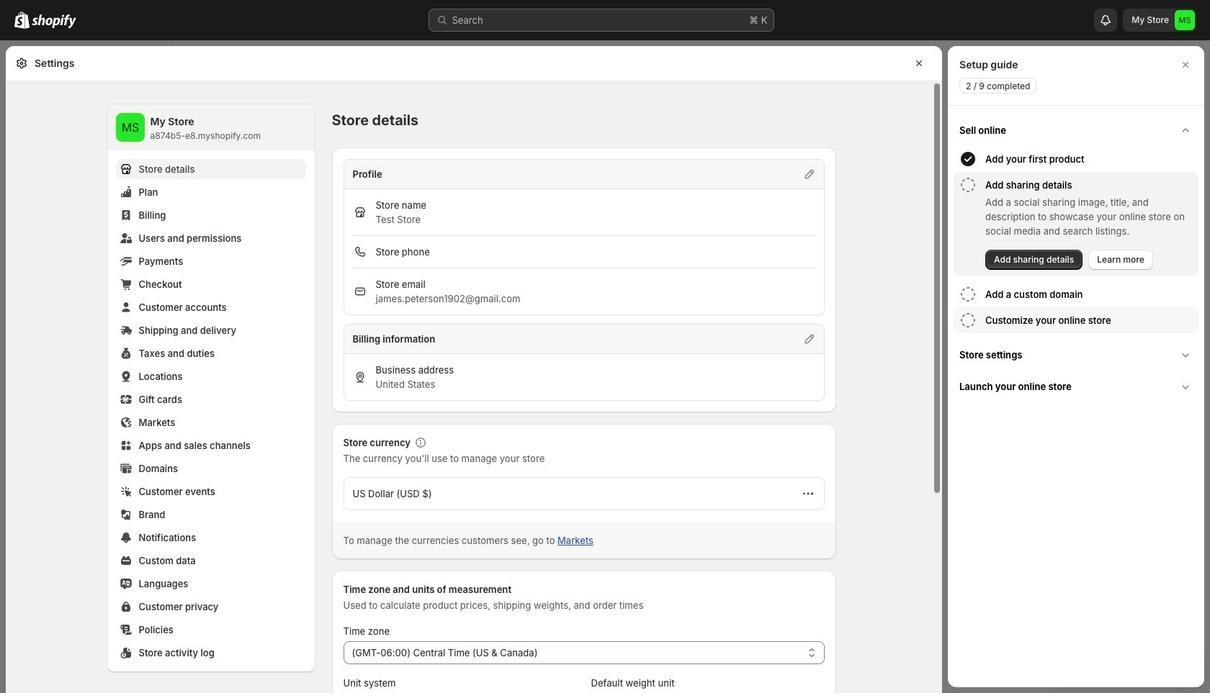 Task type: locate. For each thing, give the bounding box(es) containing it.
0 horizontal spatial my store image
[[116, 113, 144, 142]]

shop settings menu element
[[107, 104, 314, 672]]

dialog
[[948, 46, 1204, 688]]

my store image
[[1175, 10, 1195, 30], [116, 113, 144, 142]]

mark customize your online store as done image
[[959, 312, 977, 329]]

settings dialog
[[6, 46, 942, 694]]

shopify image
[[14, 12, 30, 29]]

0 vertical spatial my store image
[[1175, 10, 1195, 30]]

shopify image
[[32, 14, 76, 29]]

1 vertical spatial my store image
[[116, 113, 144, 142]]

1 horizontal spatial my store image
[[1175, 10, 1195, 30]]

my store image inside shop settings menu element
[[116, 113, 144, 142]]



Task type: describe. For each thing, give the bounding box(es) containing it.
mark add sharing details as done image
[[959, 176, 977, 194]]

mark add a custom domain as done image
[[959, 286, 977, 303]]



Task type: vqa. For each thing, say whether or not it's contained in the screenshot.
DIALOG
yes



